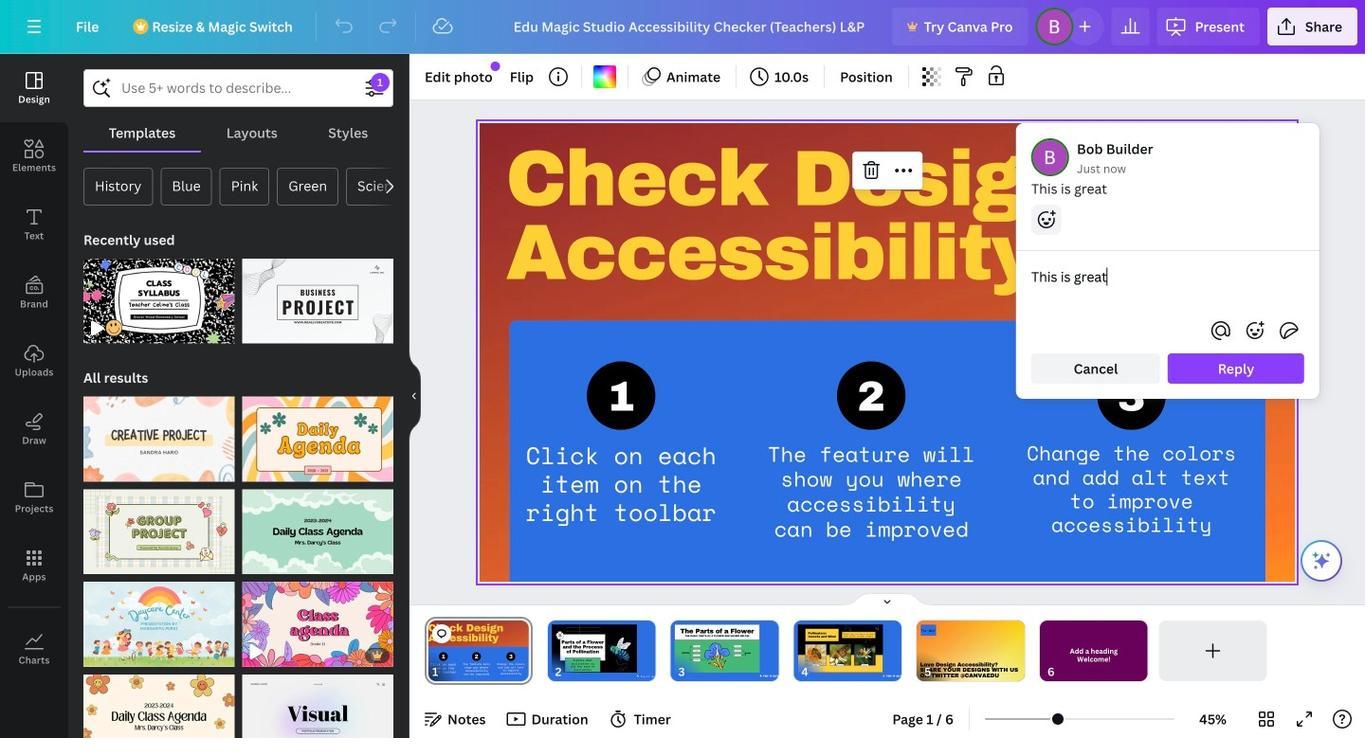 Task type: vqa. For each thing, say whether or not it's contained in the screenshot.
SIDE PANEL tab list
yes



Task type: describe. For each thing, give the bounding box(es) containing it.
side panel tab list
[[0, 54, 68, 684]]

page 1 image
[[425, 621, 533, 682]]

green colorful cute aesthetic group project presentation group
[[83, 478, 235, 575]]

hide image
[[409, 351, 421, 442]]

hide pages image
[[842, 593, 933, 608]]

multicolor clouds daily class agenda template group
[[242, 478, 394, 575]]

Reply draft. Add a reply or @mention. text field
[[1032, 266, 1305, 308]]

Zoom button
[[1183, 705, 1244, 735]]

2 pink rectangle image from the left
[[675, 625, 760, 673]]

main menu bar
[[0, 0, 1365, 54]]

3 pink rectangle image from the left
[[798, 625, 883, 673]]

blue green colorful daycare center presentation group
[[83, 571, 235, 667]]



Task type: locate. For each thing, give the bounding box(es) containing it.
2 horizontal spatial pink rectangle image
[[798, 625, 883, 673]]

grey minimalist business project presentation group
[[242, 247, 394, 344]]

0 horizontal spatial pink rectangle image
[[552, 625, 637, 673]]

1 horizontal spatial pink rectangle image
[[675, 625, 760, 673]]

orange groovy retro daily agenda presentation group
[[242, 386, 394, 482]]

colorful scrapbook nostalgia class syllabus blank education presentation group
[[83, 247, 235, 344]]

Use 5+ words to describe... search field
[[121, 70, 356, 106]]

pink rectangle image
[[552, 625, 637, 673], [675, 625, 760, 673], [798, 625, 883, 673]]

Page title text field
[[447, 663, 454, 682]]

1 pink rectangle image from the left
[[552, 625, 637, 673]]

gradient minimal portfolio proposal presentation group
[[242, 664, 394, 739]]

canva assistant image
[[1310, 550, 1333, 573]]

colorful floral illustrative class agenda presentation group
[[242, 571, 394, 667]]

orange and yellow retro flower power daily class agenda template group
[[83, 664, 235, 739]]

no colour image
[[594, 65, 616, 88]]

colorful watercolor creative project presentation group
[[83, 386, 235, 482]]

Design title text field
[[498, 8, 885, 46]]



